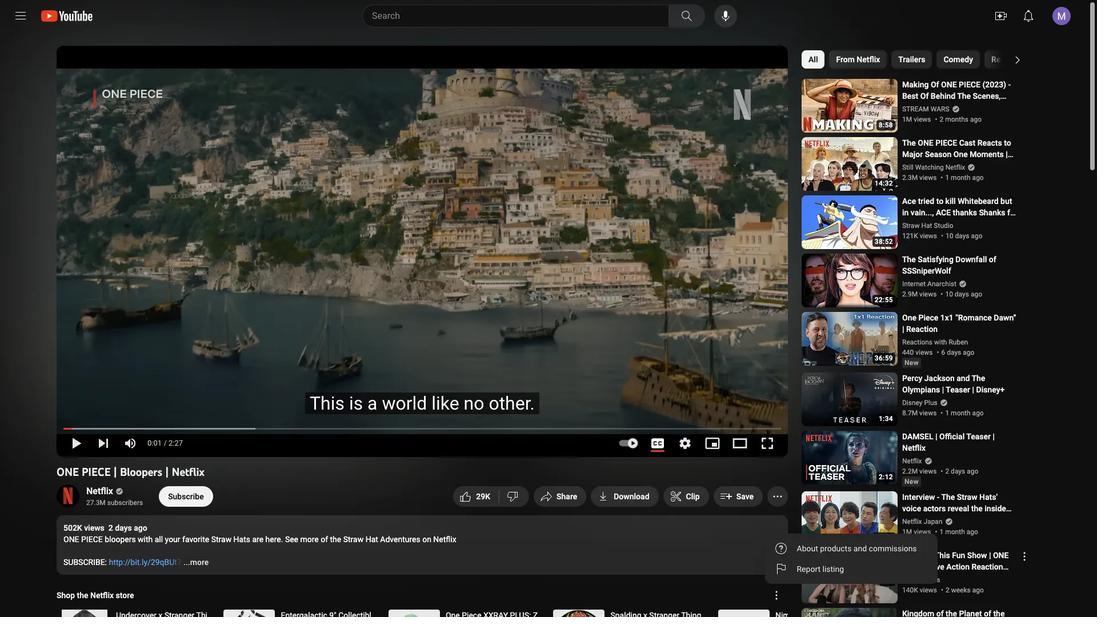 Task type: vqa. For each thing, say whether or not it's contained in the screenshot.


Task type: describe. For each thing, give the bounding box(es) containing it.
days for 440 views
[[948, 349, 962, 357]]

http://bit.ly/29qbut7 link
[[109, 558, 182, 567]]

38:52
[[875, 238, 894, 246]]

other.
[[489, 393, 535, 414]]

ago for fun
[[973, 587, 985, 595]]

2.2m views
[[903, 468, 937, 476]]

piece up netflix 'link' at the bottom of the page
[[82, 465, 111, 479]]

internet
[[903, 280, 926, 288]]

download button
[[591, 487, 659, 507]]

kiss
[[928, 576, 941, 584]]

ago for the
[[973, 409, 984, 417]]

netflix inside making of one piece (2023) - best of behind the scenes, creating live action & set visit | netflix
[[903, 114, 926, 124]]

the satisfying downfall of sssniperwolf by internet anarchist 2,970,161 views 10 days ago 22 minutes element
[[903, 254, 1018, 277]]

reacts
[[978, 138, 1003, 148]]

440
[[903, 349, 914, 357]]

14 minutes, 32 seconds element
[[875, 180, 894, 188]]

internet anarchist
[[903, 280, 957, 288]]

netflix inside interview - the straw hats' voice actors reveal the inside story. | one piece | netflix japan
[[974, 516, 997, 525]]

haylo & kiss
[[903, 576, 941, 584]]

new for netflix
[[905, 478, 919, 486]]

about products and commissions link
[[766, 539, 938, 559]]

1:34 link
[[802, 373, 898, 428]]

inside
[[985, 504, 1007, 513]]

1m for making of one piece (2023) - best of behind the scenes, creating live action & set visit | netflix
[[903, 116, 913, 124]]

the inside one piece bloopers with all your favorite straw hats are here. see more of the straw hat adventures on netflix subscribe:
[[330, 535, 342, 544]]

save button
[[714, 487, 763, 507]]

hats
[[234, 535, 250, 544]]

stream wars
[[903, 105, 950, 113]]

about products and commissions element
[[798, 543, 918, 555]]

ruben
[[949, 339, 969, 347]]

piece inside the one piece cast reacts to major season one moments | netflix
[[936, 138, 958, 148]]

disney+
[[977, 385, 1005, 395]]

of inside one piece bloopers with all your favorite straw hats are here. see more of the straw hat adventures on netflix subscribe:
[[321, 535, 328, 544]]

2:27
[[169, 439, 183, 448]]

days up bloopers
[[115, 524, 132, 533]]

saving
[[903, 220, 926, 229]]

action inside 'what is this fun show | one piece | live action reaction 1x1'
[[947, 563, 970, 572]]

reactions with ruben
[[903, 339, 969, 347]]

major
[[903, 150, 924, 159]]

damsel
[[903, 432, 934, 441]]

the inside interview - the straw hats' voice actors reveal the inside story. | one piece | netflix japan
[[942, 493, 956, 502]]

shanks
[[980, 208, 1006, 217]]

2.3m views
[[903, 174, 937, 182]]

story.
[[903, 516, 922, 525]]

ago for piece
[[971, 116, 982, 124]]

| inside making of one piece (2023) - best of behind the scenes, creating live action & set visit | netflix
[[1016, 103, 1018, 112]]

8.7m
[[903, 409, 918, 417]]

1m for interview - the straw hats' voice actors reveal the inside story. | one piece | netflix japan
[[903, 528, 913, 536]]

netflix inside heading
[[90, 591, 114, 600]]

Search text field
[[372, 9, 667, 23]]

japan inside interview - the straw hats' voice actors reveal the inside story. | one piece | netflix japan
[[903, 527, 925, 536]]

straw left hats
[[211, 535, 232, 544]]

scenes,
[[974, 91, 1001, 101]]

2 minutes, 12 seconds element
[[879, 473, 894, 481]]

are
[[252, 535, 264, 544]]

9
[[481, 492, 486, 501]]

to inside the one piece cast reacts to major season one moments | netflix
[[1005, 138, 1012, 148]]

set
[[984, 103, 996, 112]]

action inside making of one piece (2023) - best of behind the scenes, creating live action & set visit | netflix
[[952, 103, 975, 112]]

world
[[382, 393, 427, 414]]

the inside heading
[[77, 591, 88, 600]]

netflix down 'season'
[[946, 164, 966, 172]]

2.9m views
[[903, 290, 937, 298]]

10 for sssniperwolf
[[946, 290, 954, 298]]

1:34
[[879, 415, 894, 423]]

views right "2.2m"
[[920, 468, 937, 476]]

one piece | bloopers | netflix
[[57, 465, 205, 479]]

one piece 1x1 "romance dawn" | reaction by reactions with ruben 440 views 6 days ago 36 minutes element
[[903, 312, 1018, 335]]

one inside the one piece 1x1 "romance dawn" | reaction
[[903, 313, 917, 322]]

2 9 k
[[476, 492, 491, 501]]

8.7m views
[[903, 409, 937, 417]]

| down jackson
[[943, 385, 945, 395]]

1x1
[[903, 574, 917, 583]]

plus
[[925, 399, 938, 407]]

straw right more
[[343, 535, 364, 544]]

piece
[[919, 313, 939, 322]]

| inside the one piece cast reacts to major season one moments | netflix
[[1007, 150, 1009, 159]]

views down reactions
[[916, 349, 933, 357]]

121k
[[903, 232, 919, 240]]

0:01 / 2:27
[[148, 439, 183, 448]]

| right show
[[990, 551, 992, 560]]

about products and commissions option
[[766, 539, 938, 559]]

1 month ago for disney+
[[946, 409, 984, 417]]

one inside 'what is this fun show | one piece | live action reaction 1x1'
[[994, 551, 1009, 560]]

interview - the straw hats' voice actors reveal the inside story. | one piece | netflix japan
[[903, 493, 1007, 536]]

| right bloopers
[[165, 465, 169, 479]]

month for reveal
[[946, 528, 966, 536]]

8 minutes, 58 seconds element
[[879, 121, 894, 129]]

14:43
[[875, 534, 894, 542]]

Clip text field
[[686, 492, 700, 501]]

damsel | official teaser | netflix by netflix 2,279,245 views 2 days ago 2 minutes, 12 seconds element
[[903, 431, 1018, 454]]

cast
[[960, 138, 976, 148]]

27.3m subscribers
[[86, 499, 143, 507]]

report listing
[[798, 565, 845, 574]]

disney plus
[[903, 399, 938, 407]]

damsel | official teaser | netflix
[[903, 432, 995, 453]]

1 for major
[[946, 174, 950, 182]]

2:12 link
[[802, 431, 898, 486]]

clip button
[[664, 487, 709, 507]]

Subscribe text field
[[168, 492, 204, 501]]

22 minutes, 55 seconds element
[[875, 296, 894, 304]]

10 days ago for sssniperwolf
[[946, 290, 983, 298]]

report listing option
[[766, 559, 938, 580]]

| left official
[[936, 432, 938, 441]]

straw up 121k
[[903, 222, 920, 230]]

a
[[368, 393, 378, 414]]

views for jackson
[[920, 409, 937, 417]]

0:01
[[148, 439, 162, 448]]

one inside interview - the straw hats' voice actors reveal the inside story. | one piece | netflix japan
[[928, 516, 944, 525]]

piece inside making of one piece (2023) - best of behind the scenes, creating live action & set visit | netflix
[[960, 80, 981, 89]]

22:55 link
[[802, 254, 898, 309]]

2 for 2.2m views
[[946, 468, 950, 476]]

the satisfying downfall of sssniperwolf
[[903, 255, 997, 276]]

one piece 1x1 "romance dawn" | reaction
[[903, 313, 1017, 334]]

| right official
[[993, 432, 995, 441]]

netflix inside the one piece cast reacts to major season one moments | netflix
[[903, 161, 926, 170]]

27.3m
[[86, 499, 106, 507]]

Save text field
[[737, 492, 754, 501]]

- inside interview - the straw hats' voice actors reveal the inside story. | one piece | netflix japan
[[938, 493, 940, 502]]

percy jackson and the olympians | teaser | disney+ by disney plus 8,779,759 views 1 month ago 1 minute, 34 seconds element
[[903, 373, 1018, 396]]

subscribe button
[[159, 487, 213, 507]]

1 minute, 34 seconds element
[[879, 415, 894, 423]]

listing
[[823, 565, 845, 574]]

2.2m
[[903, 468, 918, 476]]

making of one piece (2023) - best of behind the scenes, creating live action & set visit | netflix by stream wars 1,027,816 views 2 months ago 8 minutes, 58 seconds element
[[903, 79, 1018, 124]]

the inside making of one piece (2023) - best of behind the scenes, creating live action & set visit | netflix
[[958, 91, 972, 101]]

interview - the straw hats' voice actors reveal the inside story. | one piece | netflix japan by netflix japan 1,062,310 views 1 month ago 14 minutes, 43 seconds element
[[903, 492, 1018, 536]]

- inside making of one piece (2023) - best of behind the scenes, creating live action & set visit | netflix
[[1009, 80, 1012, 89]]

shop the netflix store
[[57, 591, 134, 600]]

netflix inside tab list
[[857, 55, 881, 64]]

piece inside one piece bloopers with all your favorite straw hats are here. see more of the straw hat adventures on netflix subscribe:
[[81, 535, 103, 544]]

one up 502k
[[57, 465, 79, 479]]

netflix up subscribe 'text box'
[[172, 465, 205, 479]]

the inside percy jackson and the olympians | teaser | disney+
[[972, 374, 986, 383]]

35 minutes, 4 seconds element
[[875, 592, 894, 600]]

one inside the one piece cast reacts to major season one moments | netflix
[[954, 150, 968, 159]]

netflix japan
[[903, 518, 943, 526]]

38 minutes, 52 seconds element
[[875, 238, 894, 246]]

& inside making of one piece (2023) - best of behind the scenes, creating live action & set visit | netflix
[[977, 103, 982, 112]]

is
[[349, 393, 363, 414]]

new for |
[[905, 359, 919, 367]]

from
[[837, 55, 855, 64]]

views for of
[[914, 116, 932, 124]]

1x1
[[941, 313, 954, 322]]

kingdom of the planet of the apes | teaser trailer by 20th century studios 5,881,674 views 12 days ago 1 minute, 40 seconds element
[[903, 608, 1018, 618]]

38:52 link
[[802, 196, 898, 250]]

hat inside one piece bloopers with all your favorite straw hats are here. see more of the straw hat adventures on netflix subscribe:
[[366, 535, 378, 544]]

but
[[1001, 197, 1013, 206]]

products
[[821, 544, 853, 554]]

stream
[[903, 105, 930, 113]]

and for the
[[957, 374, 971, 383]]

shop the netflix store heading
[[57, 590, 134, 602]]

still watching netflix
[[903, 164, 966, 172]]

voice
[[903, 504, 922, 513]]

here.
[[266, 535, 283, 544]]

save
[[737, 492, 754, 501]]

watching
[[916, 164, 945, 172]]

1 horizontal spatial 2 days ago
[[946, 468, 979, 476]]

views for is
[[920, 587, 938, 595]]

ago for kill
[[972, 232, 983, 240]]

views for satisfying
[[920, 290, 937, 298]]

| right story.
[[924, 516, 926, 525]]

reveal
[[948, 504, 970, 513]]



Task type: locate. For each thing, give the bounding box(es) containing it.
piece up scenes,
[[960, 80, 981, 89]]

ago up 'whitebeard'
[[973, 174, 984, 182]]

days down damsel | official teaser | netflix by netflix 2,279,245 views 2 days ago 2 minutes, 12 seconds element
[[952, 468, 966, 476]]

1 horizontal spatial &
[[977, 103, 982, 112]]

days down the anarchist
[[955, 290, 970, 298]]

140k
[[903, 587, 919, 595]]

1 horizontal spatial this
[[935, 551, 951, 560]]

1 vertical spatial 2 days ago
[[109, 524, 147, 533]]

views for tried
[[920, 232, 938, 240]]

1 month ago down the one piece cast reacts to major season one moments | netflix by still watching netflix 2,391,808 views 1 month ago 14 minutes, 32 seconds element on the right top of the page
[[946, 174, 984, 182]]

on
[[423, 535, 432, 544]]

and up report listing element on the bottom of the page
[[854, 544, 868, 554]]

the up disney+
[[972, 374, 986, 383]]

36 minutes, 59 seconds element
[[875, 355, 894, 363]]

of
[[931, 80, 940, 89], [921, 91, 929, 101]]

0 vertical spatial the
[[972, 504, 983, 513]]

|
[[1016, 103, 1018, 112], [1007, 150, 1009, 159], [903, 325, 905, 334], [943, 385, 945, 395], [973, 385, 975, 395], [936, 432, 938, 441], [993, 432, 995, 441], [114, 465, 117, 479], [165, 465, 169, 479], [924, 516, 926, 525], [970, 516, 972, 525], [990, 551, 992, 560], [927, 563, 929, 572]]

live inside 'what is this fun show | one piece | live action reaction 1x1'
[[931, 563, 945, 572]]

0 vertical spatial to
[[1005, 138, 1012, 148]]

one inside one piece bloopers with all your favorite straw hats are here. see more of the straw hat adventures on netflix subscribe:
[[63, 535, 79, 544]]

thanks
[[954, 208, 978, 217]]

0 vertical spatial and
[[957, 374, 971, 383]]

14 minutes, 43 seconds element
[[875, 534, 894, 542]]

1 vertical spatial 1
[[946, 409, 950, 417]]

1 vertical spatial japan
[[903, 527, 925, 536]]

avatar image image
[[1053, 7, 1072, 25]]

this inside youtube video player element
[[310, 393, 345, 414]]

the down hats'
[[972, 504, 983, 513]]

ago down ruben
[[964, 349, 975, 357]]

month down the one piece cast reacts to major season one moments | netflix at the right of page
[[952, 174, 971, 182]]

whitebeard
[[958, 197, 999, 206]]

ace
[[937, 208, 952, 217]]

1m views for |
[[903, 528, 932, 536]]

of
[[990, 255, 997, 264], [321, 535, 328, 544]]

8:58 link
[[802, 79, 898, 134]]

ago down damsel | official teaser | netflix by netflix 2,279,245 views 2 days ago 2 minutes, 12 seconds element
[[968, 468, 979, 476]]

vain...,
[[911, 208, 935, 217]]

this is a world like no other.
[[310, 393, 535, 414]]

1 horizontal spatial to
[[1005, 138, 1012, 148]]

views down internet anarchist
[[920, 290, 937, 298]]

2 for 140k views
[[946, 587, 950, 595]]

1 horizontal spatial -
[[1009, 80, 1012, 89]]

2 weeks ago
[[946, 587, 985, 595]]

& left the set
[[977, 103, 982, 112]]

new
[[905, 359, 919, 367], [905, 478, 919, 486]]

1 1m from the top
[[903, 116, 913, 124]]

1 month ago up fun
[[940, 528, 979, 536]]

and
[[957, 374, 971, 383], [854, 544, 868, 554]]

of right more
[[321, 535, 328, 544]]

1 vertical spatial action
[[947, 563, 970, 572]]

still
[[903, 164, 914, 172]]

ago for of
[[971, 290, 983, 298]]

1 horizontal spatial of
[[990, 255, 997, 264]]

1 month ago for the
[[940, 528, 979, 536]]

2 vertical spatial 1
[[940, 528, 944, 536]]

35:04
[[875, 592, 894, 600]]

1 horizontal spatial of
[[931, 80, 940, 89]]

0 horizontal spatial this
[[310, 393, 345, 414]]

this left is in the bottom left of the page
[[310, 393, 345, 414]]

1 vertical spatial this
[[935, 551, 951, 560]]

0 vertical spatial -
[[1009, 80, 1012, 89]]

actors
[[924, 504, 946, 513]]

straw inside interview - the straw hats' voice actors reveal the inside story. | one piece | netflix japan
[[958, 493, 978, 502]]

2.9m
[[903, 290, 918, 298]]

-
[[1009, 80, 1012, 89], [938, 493, 940, 502]]

2 new from the top
[[905, 478, 919, 486]]

1 down netflix japan on the bottom
[[940, 528, 944, 536]]

1 vertical spatial new
[[905, 478, 919, 486]]

views for one
[[920, 174, 937, 182]]

all
[[809, 55, 819, 64]]

one left piece
[[903, 313, 917, 322]]

0 horizontal spatial 2 days ago
[[109, 524, 147, 533]]

straw hat studio
[[903, 222, 954, 230]]

one right show
[[994, 551, 1009, 560]]

piece
[[960, 80, 981, 89], [936, 138, 958, 148], [82, 465, 111, 479], [946, 516, 968, 525], [81, 535, 103, 544], [903, 563, 925, 572]]

see
[[285, 535, 298, 544]]

the one piece cast reacts to major season one moments | netflix by still watching netflix 2,391,808 views 1 month ago 14 minutes, 32 seconds element
[[903, 137, 1018, 170]]

1 vertical spatial 1 month ago
[[946, 409, 984, 417]]

of up behind
[[931, 80, 940, 89]]

to right the reacts
[[1005, 138, 1012, 148]]

ago up "romance
[[971, 290, 983, 298]]

teaser down jackson
[[947, 385, 971, 395]]

japan down story.
[[903, 527, 925, 536]]

what
[[903, 551, 925, 560]]

1 horizontal spatial hat
[[922, 222, 933, 230]]

seek slider slider
[[63, 421, 782, 433]]

| up reactions
[[903, 325, 905, 334]]

japan down actors
[[924, 518, 943, 526]]

ago up show
[[967, 528, 979, 536]]

14:32 link
[[802, 137, 898, 192]]

/
[[164, 439, 167, 448]]

1 for teaser
[[946, 409, 950, 417]]

one inside making of one piece (2023) - best of behind the scenes, creating live action & set visit | netflix
[[942, 80, 958, 89]]

what is this fun show | one piece | live action reaction 1x1
[[903, 551, 1009, 583]]

0 vertical spatial reaction
[[907, 325, 938, 334]]

2 days ago up bloopers
[[109, 524, 147, 533]]

the inside the satisfying downfall of sssniperwolf
[[903, 255, 916, 264]]

1 vertical spatial to
[[937, 197, 944, 206]]

the up sssniperwolf
[[903, 255, 916, 264]]

- right '(2023)'
[[1009, 80, 1012, 89]]

season
[[926, 150, 952, 159]]

netflix up "2.2m"
[[903, 457, 923, 465]]

netflix link
[[86, 485, 114, 498]]

tab list
[[802, 46, 1098, 73]]

1 vertical spatial of
[[921, 91, 929, 101]]

olympians
[[903, 385, 941, 395]]

report listing element
[[798, 564, 918, 575]]

0 horizontal spatial and
[[854, 544, 868, 554]]

0 vertical spatial month
[[952, 174, 971, 182]]

live
[[935, 103, 950, 112], [931, 563, 945, 572]]

reaction inside the one piece 1x1 "romance dawn" | reaction
[[907, 325, 938, 334]]

share
[[557, 492, 578, 501]]

live inside making of one piece (2023) - best of behind the scenes, creating live action & set visit | netflix
[[935, 103, 950, 112]]

1 horizontal spatial one
[[954, 150, 968, 159]]

10 down studio
[[946, 232, 954, 240]]

netflix down damsel
[[903, 444, 926, 453]]

1 horizontal spatial reaction
[[972, 563, 1004, 572]]

one down actors
[[928, 516, 944, 525]]

0 horizontal spatial reaction
[[907, 325, 938, 334]]

moments
[[970, 150, 1005, 159]]

to inside ace tried to kill whitebeard but in vain..., ace thanks shanks for saving luffy
[[937, 197, 944, 206]]

and right jackson
[[957, 374, 971, 383]]

2 horizontal spatial the
[[972, 504, 983, 513]]

8:58
[[879, 121, 894, 129]]

& left kiss
[[922, 576, 926, 584]]

0 vertical spatial with
[[935, 339, 948, 347]]

list box containing about products and commissions
[[766, 534, 938, 584]]

0 vertical spatial 10 days ago
[[946, 232, 983, 240]]

ago up bloopers
[[134, 524, 147, 533]]

ago
[[971, 116, 982, 124], [973, 174, 984, 182], [972, 232, 983, 240], [971, 290, 983, 298], [964, 349, 975, 357], [973, 409, 984, 417], [968, 468, 979, 476], [134, 524, 147, 533], [967, 528, 979, 536], [973, 587, 985, 595]]

2 vertical spatial month
[[946, 528, 966, 536]]

to
[[1005, 138, 1012, 148], [937, 197, 944, 206]]

live down behind
[[935, 103, 950, 112]]

ago for cast
[[973, 174, 984, 182]]

1 horizontal spatial and
[[957, 374, 971, 383]]

10 for whitebeard
[[946, 232, 954, 240]]

this
[[310, 393, 345, 414], [935, 551, 951, 560]]

days for 121k views
[[956, 232, 970, 240]]

the
[[972, 504, 983, 513], [330, 535, 342, 544], [77, 591, 88, 600]]

0 horizontal spatial to
[[937, 197, 944, 206]]

0 vertical spatial one
[[954, 150, 968, 159]]

10 days ago down studio
[[946, 232, 983, 240]]

downfall
[[956, 255, 988, 264]]

1 vertical spatial the
[[330, 535, 342, 544]]

youtube video player element
[[57, 46, 789, 457]]

subscribers
[[107, 499, 143, 507]]

0 vertical spatial teaser
[[947, 385, 971, 395]]

Download text field
[[614, 492, 650, 501]]

this inside 'what is this fun show | one piece | live action reaction 1x1'
[[935, 551, 951, 560]]

days down ace tried to kill whitebeard but in vain..., ace thanks shanks for saving luffy
[[956, 232, 970, 240]]

| right the moments
[[1007, 150, 1009, 159]]

favorite
[[182, 535, 209, 544]]

days for 2.9m views
[[955, 290, 970, 298]]

piece down the reveal on the bottom of the page
[[946, 516, 968, 525]]

one piece bloopers with all your favorite straw hats are here. see more of the straw hat adventures on netflix subscribe:
[[63, 535, 457, 567]]

6
[[942, 349, 946, 357]]

1 vertical spatial 10
[[946, 290, 954, 298]]

1 vertical spatial reaction
[[972, 563, 1004, 572]]

2 vertical spatial the
[[77, 591, 88, 600]]

1m views down netflix japan on the bottom
[[903, 528, 932, 536]]

2 days ago down damsel | official teaser | netflix by netflix 2,279,245 views 2 days ago 2 minutes, 12 seconds element
[[946, 468, 979, 476]]

1 for actors
[[940, 528, 944, 536]]

with inside one piece bloopers with all your favorite straw hats are here. see more of the straw hat adventures on netflix subscribe:
[[138, 535, 153, 544]]

1 vertical spatial of
[[321, 535, 328, 544]]

teaser inside damsel | official teaser | netflix
[[967, 432, 991, 441]]

None search field
[[342, 5, 708, 27]]

the
[[958, 91, 972, 101], [903, 138, 916, 148], [903, 255, 916, 264], [972, 374, 986, 383], [942, 493, 956, 502]]

more
[[300, 535, 319, 544]]

ago right months
[[971, 116, 982, 124]]

ago up downfall at the top right of page
[[972, 232, 983, 240]]

views right 502k
[[84, 524, 105, 533]]

what is this fun show | one piece | live action reaction 1x1 by haylo & kiss 140,950 views 2 weeks ago 35 minutes element
[[903, 550, 1018, 583]]

satisfying
[[918, 255, 954, 264]]

of up stream wars
[[921, 91, 929, 101]]

1 vertical spatial teaser
[[967, 432, 991, 441]]

teaser right official
[[967, 432, 991, 441]]

(2023)
[[983, 80, 1007, 89]]

| inside the one piece 1x1 "romance dawn" | reaction
[[903, 325, 905, 334]]

1 vertical spatial live
[[931, 563, 945, 572]]

new down "2.2m"
[[905, 478, 919, 486]]

2 vertical spatial 1 month ago
[[940, 528, 979, 536]]

autoplay is on image
[[618, 440, 639, 448]]

and inside percy jackson and the olympians | teaser | disney+
[[957, 374, 971, 383]]

making of one piece (2023) - best of behind the scenes, creating live action & set visit | netflix
[[903, 80, 1018, 124]]

| right visit
[[1016, 103, 1018, 112]]

1m views for creating
[[903, 116, 932, 124]]

comedy
[[944, 55, 974, 64]]

1 vertical spatial one
[[903, 313, 917, 322]]

studio
[[935, 222, 954, 230]]

1 vertical spatial &
[[922, 576, 926, 584]]

and inside option
[[854, 544, 868, 554]]

0 vertical spatial of
[[990, 255, 997, 264]]

2 1m from the top
[[903, 528, 913, 536]]

reaction down piece
[[907, 325, 938, 334]]

and for commissions
[[854, 544, 868, 554]]

ace
[[903, 197, 917, 206]]

1m views down stream
[[903, 116, 932, 124]]

action up 2 months ago on the right of page
[[952, 103, 975, 112]]

440 views
[[903, 349, 933, 357]]

netflix inside 'link'
[[86, 486, 113, 497]]

0 horizontal spatial with
[[138, 535, 153, 544]]

sssniperwolf
[[903, 266, 952, 276]]

netflix up 27.3m
[[86, 486, 113, 497]]

| left disney+
[[973, 385, 975, 395]]

0 vertical spatial 1m views
[[903, 116, 932, 124]]

subscribe:
[[63, 558, 107, 567]]

0 vertical spatial hat
[[922, 222, 933, 230]]

list box
[[766, 534, 938, 584]]

the right more
[[330, 535, 342, 544]]

0 vertical spatial 1m
[[903, 116, 913, 124]]

netflix down stream
[[903, 114, 926, 124]]

creating
[[903, 103, 933, 112]]

2 months ago
[[940, 116, 982, 124]]

36:59
[[875, 355, 894, 363]]

reaction inside 'what is this fun show | one piece | live action reaction 1x1'
[[972, 563, 1004, 572]]

0 vertical spatial &
[[977, 103, 982, 112]]

1m
[[903, 116, 913, 124], [903, 528, 913, 536]]

piece inside 'what is this fun show | one piece | live action reaction 1x1'
[[903, 563, 925, 572]]

all
[[155, 535, 163, 544]]

10 days ago for whitebeard
[[946, 232, 983, 240]]

0 horizontal spatial hat
[[366, 535, 378, 544]]

1 new from the top
[[905, 359, 919, 367]]

percy jackson and the olympians | teaser | disney+
[[903, 374, 1005, 395]]

piece inside interview - the straw hats' voice actors reveal the inside story. | one piece | netflix japan
[[946, 516, 968, 525]]

percy
[[903, 374, 923, 383]]

0 horizontal spatial one
[[903, 313, 917, 322]]

ace tried to kill whitebeard but in vain..., ace thanks shanks for saving luffy by  straw hat studio 121,712 views 10 days ago 38 minutes element
[[903, 196, 1018, 229]]

0 vertical spatial 1 month ago
[[946, 174, 984, 182]]

the inside interview - the straw hats' voice actors reveal the inside story. | one piece | netflix japan
[[972, 504, 983, 513]]

1m down stream
[[903, 116, 913, 124]]

straw up the reveal on the bottom of the page
[[958, 493, 978, 502]]

show
[[968, 551, 988, 560]]

| down the reveal on the bottom of the page
[[970, 516, 972, 525]]

0 horizontal spatial the
[[77, 591, 88, 600]]

0 vertical spatial 2 days ago
[[946, 468, 979, 476]]

1 horizontal spatial the
[[330, 535, 342, 544]]

"romance
[[956, 313, 993, 322]]

0 vertical spatial live
[[935, 103, 950, 112]]

1 vertical spatial hat
[[366, 535, 378, 544]]

10 down the anarchist
[[946, 290, 954, 298]]

0 horizontal spatial of
[[321, 535, 328, 544]]

views down the plus
[[920, 409, 937, 417]]

0 vertical spatial new
[[905, 359, 919, 367]]

teaser inside percy jackson and the olympians | teaser | disney+
[[947, 385, 971, 395]]

k
[[486, 492, 491, 501]]

1 vertical spatial and
[[854, 544, 868, 554]]

no
[[464, 393, 485, 414]]

27.3 million subscribers element
[[86, 498, 143, 508]]

0 vertical spatial 1
[[946, 174, 950, 182]]

views down stream wars
[[914, 116, 932, 124]]

netflix inside one piece bloopers with all your favorite straw hats are here. see more of the straw hat adventures on netflix subscribe:
[[434, 535, 457, 544]]

this right is
[[935, 551, 951, 560]]

piece up 'season'
[[936, 138, 958, 148]]

1 up official
[[946, 409, 950, 417]]

ago for straw
[[967, 528, 979, 536]]

like
[[432, 393, 460, 414]]

502k views
[[63, 524, 105, 533]]

commissions
[[870, 544, 918, 554]]

hat up 121k views
[[922, 222, 933, 230]]

0 vertical spatial this
[[310, 393, 345, 414]]

0 horizontal spatial &
[[922, 576, 926, 584]]

0 horizontal spatial of
[[921, 91, 929, 101]]

the inside the one piece cast reacts to major season one moments | netflix
[[903, 138, 916, 148]]

0 vertical spatial of
[[931, 80, 940, 89]]

2 left k at the bottom
[[476, 492, 481, 501]]

2 up bloopers
[[109, 524, 113, 533]]

of right downfall at the top right of page
[[990, 255, 997, 264]]

Share text field
[[557, 492, 578, 501]]

0 vertical spatial action
[[952, 103, 975, 112]]

with
[[935, 339, 948, 347], [138, 535, 153, 544]]

1 vertical spatial 10 days ago
[[946, 290, 983, 298]]

2 for 1m views
[[940, 116, 944, 124]]

month down the reveal on the bottom of the page
[[946, 528, 966, 536]]

1 month ago up official
[[946, 409, 984, 417]]

1 month ago for one
[[946, 174, 984, 182]]

0 horizontal spatial -
[[938, 493, 940, 502]]

month for |
[[952, 409, 971, 417]]

fun
[[953, 551, 966, 560]]

- up actors
[[938, 493, 940, 502]]

1 1m views from the top
[[903, 116, 932, 124]]

0 vertical spatial 10
[[946, 232, 954, 240]]

related
[[992, 55, 1019, 64]]

action down fun
[[947, 563, 970, 572]]

with left all
[[138, 535, 153, 544]]

reaction
[[907, 325, 938, 334], [972, 563, 1004, 572]]

haylo
[[903, 576, 920, 584]]

netflix inside damsel | official teaser | netflix
[[903, 444, 926, 453]]

live up kiss
[[931, 563, 945, 572]]

netflix down voice
[[903, 518, 923, 526]]

1 vertical spatial -
[[938, 493, 940, 502]]

2 1m views from the top
[[903, 528, 932, 536]]

days for 2.2m views
[[952, 468, 966, 476]]

2 down "wars"
[[940, 116, 944, 124]]

luffy
[[928, 220, 947, 229]]

clip
[[686, 492, 700, 501]]

share button
[[534, 487, 587, 507]]

reaction down show
[[972, 563, 1004, 572]]

trailers
[[899, 55, 926, 64]]

views for -
[[914, 528, 932, 536]]

0 vertical spatial japan
[[924, 518, 943, 526]]

tab list containing all
[[802, 46, 1098, 73]]

dawn"
[[995, 313, 1017, 322]]

one down 502k
[[63, 535, 79, 544]]

your
[[165, 535, 180, 544]]

1 vertical spatial 1m
[[903, 528, 913, 536]]

the up the reveal on the bottom of the page
[[942, 493, 956, 502]]

one up behind
[[942, 80, 958, 89]]

1 down still watching netflix
[[946, 174, 950, 182]]

1 vertical spatial 1m views
[[903, 528, 932, 536]]

month for season
[[952, 174, 971, 182]]

piece down 502k views
[[81, 535, 103, 544]]

1 horizontal spatial with
[[935, 339, 948, 347]]

one inside the one piece cast reacts to major season one moments | netflix
[[918, 138, 934, 148]]

| down is
[[927, 563, 929, 572]]

10 days ago
[[946, 232, 983, 240], [946, 290, 983, 298]]

| up netflix 'link' at the bottom of the page
[[114, 465, 117, 479]]

netflix right from
[[857, 55, 881, 64]]

of inside the satisfying downfall of sssniperwolf
[[990, 255, 997, 264]]

views down kiss
[[920, 587, 938, 595]]

6 days ago
[[942, 349, 975, 357]]

1 vertical spatial with
[[138, 535, 153, 544]]

1 vertical spatial month
[[952, 409, 971, 417]]



